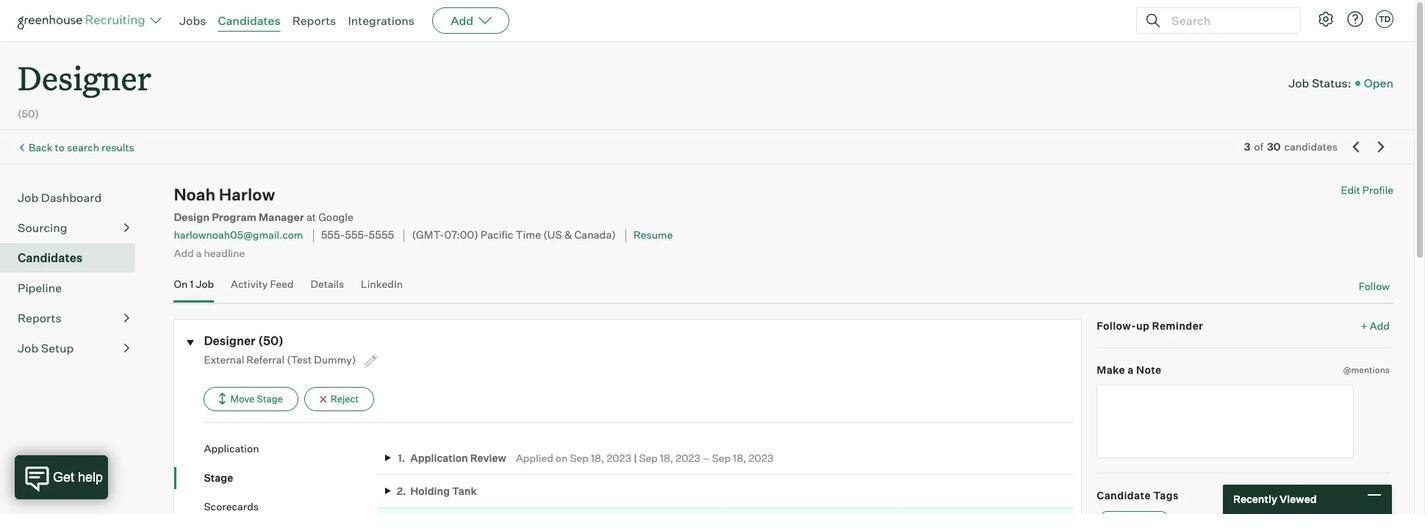 Task type: describe. For each thing, give the bounding box(es) containing it.
results
[[101, 141, 134, 154]]

designer (50)
[[204, 333, 284, 348]]

resume link
[[634, 229, 673, 242]]

pipeline link
[[18, 280, 129, 297]]

1 2023 from the left
[[607, 452, 632, 464]]

(us
[[544, 229, 562, 242]]

applied
[[516, 452, 553, 464]]

integrations
[[348, 13, 415, 28]]

jobs link
[[179, 13, 206, 28]]

&
[[565, 229, 572, 242]]

application link
[[204, 442, 378, 456]]

resume
[[634, 229, 673, 242]]

holding
[[410, 485, 450, 498]]

5555
[[369, 229, 394, 242]]

(test
[[287, 354, 312, 366]]

+ edit
[[1358, 489, 1387, 502]]

2 555- from the left
[[345, 229, 369, 242]]

3 2023 from the left
[[749, 452, 774, 464]]

07:00)
[[444, 229, 478, 242]]

candidate
[[1097, 489, 1151, 502]]

of
[[1255, 141, 1264, 153]]

noah
[[174, 185, 216, 205]]

sourcing link
[[18, 219, 129, 237]]

555-555-5555
[[321, 229, 394, 242]]

headline
[[204, 247, 245, 259]]

job dashboard
[[18, 191, 102, 205]]

+ for + edit
[[1358, 489, 1365, 502]]

viewed
[[1280, 494, 1317, 506]]

manager
[[259, 211, 304, 224]]

1 horizontal spatial candidates link
[[218, 13, 281, 28]]

0 horizontal spatial edit
[[1341, 184, 1361, 196]]

activity feed
[[231, 278, 294, 290]]

harlownoah05@gmail.com
[[174, 229, 303, 242]]

1.
[[398, 452, 405, 464]]

scorecards
[[204, 501, 259, 513]]

30
[[1268, 141, 1281, 153]]

integrations link
[[348, 13, 415, 28]]

linkedin link
[[361, 278, 403, 299]]

job status:
[[1289, 76, 1352, 90]]

+ add link
[[1361, 319, 1390, 333]]

google
[[318, 211, 354, 224]]

referral
[[247, 354, 285, 366]]

jobs
[[179, 13, 206, 28]]

1
[[190, 278, 194, 290]]

1 vertical spatial stage
[[204, 472, 233, 484]]

0 horizontal spatial reports
[[18, 311, 62, 326]]

on
[[556, 452, 568, 464]]

harlownoah05@gmail.com link
[[174, 229, 303, 242]]

reject button
[[304, 388, 375, 412]]

follow link
[[1359, 279, 1390, 294]]

search
[[67, 141, 99, 154]]

td button
[[1376, 10, 1394, 28]]

to
[[55, 141, 65, 154]]

follow-up reminder
[[1097, 320, 1204, 332]]

+ for + add
[[1361, 320, 1368, 332]]

3
[[1245, 141, 1251, 153]]

+ add
[[1361, 320, 1390, 332]]

external referral (test dummy)
[[204, 354, 358, 366]]

details link
[[311, 278, 344, 299]]

tank
[[452, 485, 477, 498]]

activity
[[231, 278, 268, 290]]

2 18, from the left
[[660, 452, 674, 464]]

dummy)
[[314, 354, 356, 366]]

job dashboard link
[[18, 189, 129, 207]]

dashboard
[[41, 191, 102, 205]]

activity feed link
[[231, 278, 294, 299]]

feed
[[270, 278, 294, 290]]

0 horizontal spatial candidates
[[18, 251, 83, 266]]

review
[[470, 452, 507, 464]]

pacific
[[481, 229, 513, 242]]



Task type: locate. For each thing, give the bounding box(es) containing it.
0 horizontal spatial designer
[[18, 56, 152, 99]]

job for job status:
[[1289, 76, 1310, 90]]

(50) up referral
[[258, 333, 284, 348]]

1 vertical spatial a
[[1128, 364, 1134, 376]]

+ down follow link
[[1361, 320, 1368, 332]]

job left setup
[[18, 341, 38, 356]]

follow-
[[1097, 320, 1137, 332]]

td button
[[1373, 7, 1397, 31]]

designer up external
[[204, 333, 256, 348]]

linkedin
[[361, 278, 403, 290]]

reports
[[292, 13, 336, 28], [18, 311, 62, 326]]

0 horizontal spatial sep
[[570, 452, 589, 464]]

0 vertical spatial edit
[[1341, 184, 1361, 196]]

design
[[174, 211, 210, 224]]

recently
[[1234, 494, 1278, 506]]

a left note
[[1128, 364, 1134, 376]]

+ edit link
[[1354, 486, 1390, 506]]

tags
[[1154, 489, 1179, 502]]

0 vertical spatial candidates
[[218, 13, 281, 28]]

job for job setup
[[18, 341, 38, 356]]

time
[[516, 229, 541, 242]]

candidates link
[[218, 13, 281, 28], [18, 249, 129, 267]]

1 vertical spatial add
[[174, 247, 194, 259]]

1 horizontal spatial reports link
[[292, 13, 336, 28]]

0 vertical spatial (50)
[[18, 107, 39, 120]]

job for job dashboard
[[18, 191, 38, 205]]

1 horizontal spatial designer
[[204, 333, 256, 348]]

1 horizontal spatial candidates
[[218, 13, 281, 28]]

1 horizontal spatial application
[[410, 452, 468, 464]]

job
[[1289, 76, 1310, 90], [18, 191, 38, 205], [196, 278, 214, 290], [18, 341, 38, 356]]

0 vertical spatial designer
[[18, 56, 152, 99]]

candidates down 'sourcing'
[[18, 251, 83, 266]]

candidates link right jobs on the top left
[[218, 13, 281, 28]]

1 vertical spatial +
[[1358, 489, 1365, 502]]

1 horizontal spatial 2023
[[676, 452, 701, 464]]

candidates
[[1285, 141, 1338, 153]]

0 horizontal spatial candidates link
[[18, 249, 129, 267]]

scorecards link
[[204, 500, 378, 514]]

at
[[306, 211, 316, 224]]

job right 1
[[196, 278, 214, 290]]

designer link
[[18, 41, 152, 102]]

1 vertical spatial candidates
[[18, 251, 83, 266]]

3 of 30 candidates
[[1245, 141, 1338, 153]]

3 18, from the left
[[733, 452, 747, 464]]

2 vertical spatial add
[[1370, 320, 1390, 332]]

add button
[[432, 7, 510, 34]]

1 vertical spatial reports
[[18, 311, 62, 326]]

edit
[[1341, 184, 1361, 196], [1367, 489, 1387, 502]]

status:
[[1312, 76, 1352, 90]]

0 horizontal spatial 18,
[[591, 452, 604, 464]]

None text field
[[1097, 385, 1355, 458]]

1 horizontal spatial a
[[1128, 364, 1134, 376]]

+ right viewed at the bottom right of page
[[1358, 489, 1365, 502]]

1 horizontal spatial 18,
[[660, 452, 674, 464]]

18, right | on the bottom of the page
[[660, 452, 674, 464]]

1 horizontal spatial stage
[[257, 393, 283, 405]]

note
[[1137, 364, 1162, 376]]

Search text field
[[1168, 10, 1287, 31]]

follow
[[1359, 280, 1390, 293]]

1 18, from the left
[[591, 452, 604, 464]]

external
[[204, 354, 244, 366]]

reject
[[331, 393, 359, 405]]

edit profile
[[1341, 184, 1394, 196]]

0 horizontal spatial 2023
[[607, 452, 632, 464]]

0 vertical spatial reports link
[[292, 13, 336, 28]]

move stage
[[230, 393, 283, 405]]

configure image
[[1318, 10, 1335, 28]]

1 horizontal spatial (50)
[[258, 333, 284, 348]]

18, right on
[[591, 452, 604, 464]]

0 vertical spatial a
[[196, 247, 202, 259]]

reports left integrations link
[[292, 13, 336, 28]]

back to search results
[[29, 141, 134, 154]]

0 horizontal spatial stage
[[204, 472, 233, 484]]

back
[[29, 141, 53, 154]]

edit inside the + edit link
[[1367, 489, 1387, 502]]

1 horizontal spatial sep
[[639, 452, 658, 464]]

profile
[[1363, 184, 1394, 196]]

stage link
[[204, 471, 378, 485]]

on 1 job link
[[174, 278, 214, 299]]

greenhouse recruiting image
[[18, 12, 150, 29]]

1 vertical spatial edit
[[1367, 489, 1387, 502]]

1 555- from the left
[[321, 229, 345, 242]]

reports link
[[292, 13, 336, 28], [18, 310, 129, 327]]

(gmt-
[[412, 229, 444, 242]]

1 sep from the left
[[570, 452, 589, 464]]

@mentions link
[[1344, 363, 1390, 378]]

1 vertical spatial designer
[[204, 333, 256, 348]]

a
[[196, 247, 202, 259], [1128, 364, 1134, 376]]

1 horizontal spatial edit
[[1367, 489, 1387, 502]]

2 sep from the left
[[639, 452, 658, 464]]

1 horizontal spatial add
[[451, 13, 474, 28]]

0 vertical spatial add
[[451, 13, 474, 28]]

designer for designer (50)
[[204, 333, 256, 348]]

18, right –
[[733, 452, 747, 464]]

add for add a headline
[[174, 247, 194, 259]]

0 vertical spatial +
[[1361, 320, 1368, 332]]

1 horizontal spatial reports
[[292, 13, 336, 28]]

1 vertical spatial reports link
[[18, 310, 129, 327]]

1 vertical spatial candidates link
[[18, 249, 129, 267]]

2. holding tank
[[397, 485, 477, 498]]

make a note
[[1097, 364, 1162, 376]]

job left status:
[[1289, 76, 1310, 90]]

sourcing
[[18, 221, 67, 235]]

recently viewed
[[1234, 494, 1317, 506]]

designer down greenhouse recruiting image
[[18, 56, 152, 99]]

2023 left –
[[676, 452, 701, 464]]

a for add
[[196, 247, 202, 259]]

0 vertical spatial reports
[[292, 13, 336, 28]]

a for make
[[1128, 364, 1134, 376]]

0 horizontal spatial reports link
[[18, 310, 129, 327]]

stage up scorecards
[[204, 472, 233, 484]]

job setup
[[18, 341, 74, 356]]

add a headline
[[174, 247, 245, 259]]

details
[[311, 278, 344, 290]]

on
[[174, 278, 188, 290]]

2 2023 from the left
[[676, 452, 701, 464]]

reports link up "job setup" link
[[18, 310, 129, 327]]

0 horizontal spatial (50)
[[18, 107, 39, 120]]

td
[[1379, 14, 1391, 24]]

0 horizontal spatial application
[[204, 443, 259, 455]]

stage right the move
[[257, 393, 283, 405]]

2 horizontal spatial add
[[1370, 320, 1390, 332]]

3 sep from the left
[[712, 452, 731, 464]]

18,
[[591, 452, 604, 464], [660, 452, 674, 464], [733, 452, 747, 464]]

2023 right –
[[749, 452, 774, 464]]

0 horizontal spatial add
[[174, 247, 194, 259]]

2 horizontal spatial 18,
[[733, 452, 747, 464]]

reports down pipeline
[[18, 311, 62, 326]]

harlow
[[219, 185, 275, 205]]

2023 left | on the bottom of the page
[[607, 452, 632, 464]]

noah harlow design program manager at google
[[174, 185, 354, 224]]

reports link left integrations link
[[292, 13, 336, 28]]

canada)
[[575, 229, 616, 242]]

@mentions
[[1344, 365, 1390, 376]]

sep right on
[[570, 452, 589, 464]]

application down the move
[[204, 443, 259, 455]]

0 vertical spatial stage
[[257, 393, 283, 405]]

add
[[451, 13, 474, 28], [174, 247, 194, 259], [1370, 320, 1390, 332]]

on 1 job
[[174, 278, 214, 290]]

setup
[[41, 341, 74, 356]]

move
[[230, 393, 255, 405]]

candidate tags
[[1097, 489, 1179, 502]]

sep right –
[[712, 452, 731, 464]]

|
[[634, 452, 637, 464]]

1. application review applied on  sep 18, 2023 | sep 18, 2023 – sep 18, 2023
[[398, 452, 774, 464]]

up
[[1137, 320, 1150, 332]]

2 horizontal spatial sep
[[712, 452, 731, 464]]

sep right | on the bottom of the page
[[639, 452, 658, 464]]

2.
[[397, 485, 406, 498]]

candidates right jobs on the top left
[[218, 13, 281, 28]]

edit profile link
[[1341, 184, 1394, 196]]

add inside popup button
[[451, 13, 474, 28]]

0 horizontal spatial a
[[196, 247, 202, 259]]

–
[[703, 452, 710, 464]]

sep
[[570, 452, 589, 464], [639, 452, 658, 464], [712, 452, 731, 464]]

reminder
[[1152, 320, 1204, 332]]

back to search results link
[[29, 141, 134, 154]]

add for add
[[451, 13, 474, 28]]

a left headline
[[196, 247, 202, 259]]

2 horizontal spatial 2023
[[749, 452, 774, 464]]

0 vertical spatial candidates link
[[218, 13, 281, 28]]

(50) up back
[[18, 107, 39, 120]]

stage inside button
[[257, 393, 283, 405]]

designer for designer
[[18, 56, 152, 99]]

pipeline
[[18, 281, 62, 296]]

application up the "2. holding tank"
[[410, 452, 468, 464]]

make
[[1097, 364, 1126, 376]]

1 vertical spatial (50)
[[258, 333, 284, 348]]

job up 'sourcing'
[[18, 191, 38, 205]]

candidates link down sourcing link
[[18, 249, 129, 267]]



Task type: vqa. For each thing, say whether or not it's contained in the screenshot.
third 2023 from left
yes



